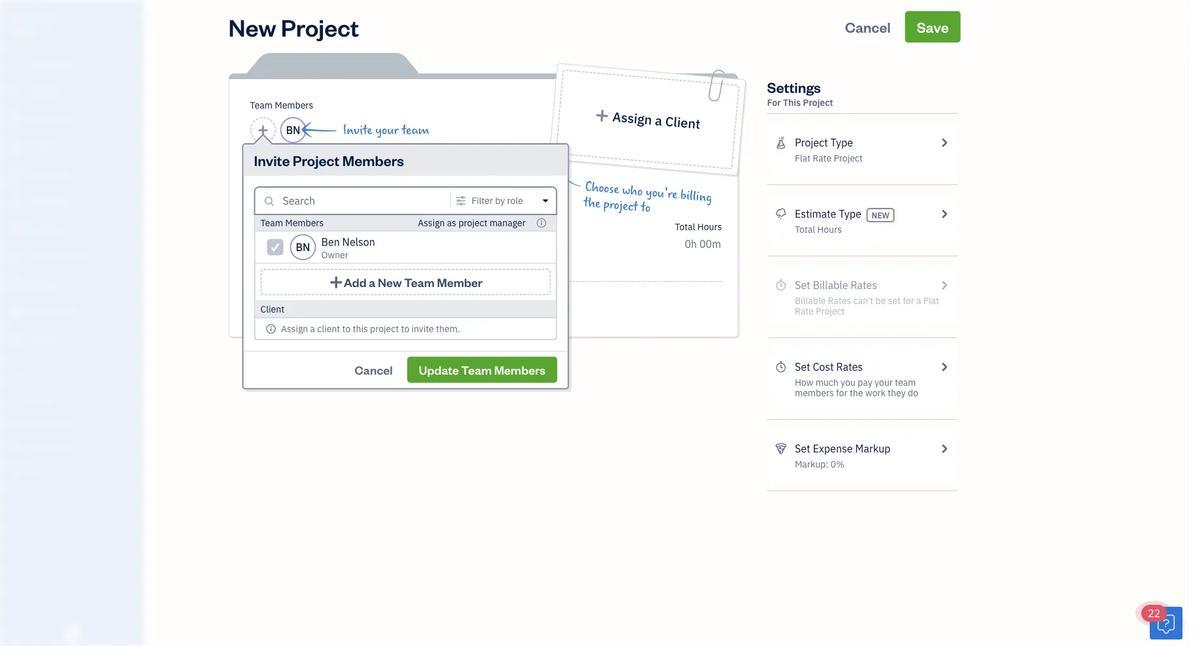 Task type: locate. For each thing, give the bounding box(es) containing it.
settings
[[768, 78, 821, 96], [10, 465, 40, 476]]

assign for assign a client
[[612, 108, 653, 128]]

your inside how much you pay your team members for the work they do
[[875, 376, 893, 389]]

0 horizontal spatial your
[[376, 123, 399, 137]]

1 horizontal spatial cancel
[[846, 17, 891, 36]]

hours down 'estimate type'
[[818, 223, 843, 235]]

rate down the project type
[[813, 152, 832, 164]]

0 vertical spatial set
[[795, 360, 811, 374]]

1 vertical spatial client
[[261, 303, 285, 315]]

estimate
[[795, 207, 837, 221]]

0 vertical spatial services
[[245, 265, 287, 277]]

filter by role button
[[454, 195, 554, 207]]

0 horizontal spatial rate
[[483, 220, 502, 233]]

1 vertical spatial assign
[[418, 217, 445, 229]]

team
[[250, 99, 273, 111], [261, 217, 283, 229], [404, 274, 435, 290], [462, 362, 492, 377], [10, 393, 30, 404]]

a for add a new team member
[[369, 274, 376, 290]]

team members link
[[3, 387, 140, 410]]

info image
[[536, 218, 547, 228]]

invite up invite project members
[[343, 123, 373, 137]]

to left this
[[342, 322, 351, 335]]

nelson
[[10, 12, 40, 25], [342, 235, 375, 249]]

flat rate project
[[795, 152, 863, 164]]

total
[[675, 220, 696, 233], [795, 223, 816, 235]]

0 vertical spatial client
[[665, 113, 702, 133]]

0 horizontal spatial flat
[[465, 220, 481, 233]]

0 vertical spatial add
[[344, 274, 367, 290]]

team members up end date in  format text field
[[261, 217, 324, 229]]

a for add a service
[[341, 292, 347, 306]]

project
[[281, 11, 359, 42], [803, 96, 834, 109], [795, 136, 829, 149], [293, 151, 340, 169], [834, 152, 863, 164]]

0 vertical spatial owner
[[10, 26, 36, 37]]

bn right add team member image
[[286, 123, 301, 137]]

owner for ben
[[322, 249, 349, 261]]

1 vertical spatial chevronright image
[[939, 441, 951, 457]]

1 horizontal spatial project
[[459, 217, 488, 229]]

your right pay
[[875, 376, 893, 389]]

info image
[[266, 323, 276, 334]]

to left invite
[[401, 322, 410, 335]]

plus image
[[594, 108, 611, 123]]

assign for assign as project manager
[[418, 217, 445, 229]]

llc
[[42, 12, 60, 25]]

services inside main element
[[47, 417, 79, 428]]

1 horizontal spatial total hours
[[795, 223, 843, 235]]

22 button
[[1142, 605, 1183, 640]]

team right work in the right of the page
[[896, 376, 917, 389]]

1 set from the top
[[795, 360, 811, 374]]

main element
[[0, 0, 177, 646]]

cancel button down assign a client to this project to invite them.
[[343, 357, 405, 383]]

1 vertical spatial plus image
[[305, 291, 317, 307]]

team members
[[250, 99, 314, 111], [261, 217, 324, 229], [10, 393, 67, 404]]

flat
[[795, 152, 811, 164], [465, 220, 481, 233]]

flat rate
[[465, 220, 502, 233]]

type for estimate type
[[839, 207, 862, 221]]

1 horizontal spatial the
[[850, 387, 864, 399]]

add up client
[[320, 292, 339, 306]]

0 vertical spatial your
[[376, 123, 399, 137]]

bn left "ben"
[[296, 240, 310, 254]]

owner inside nelson llc owner
[[10, 26, 36, 37]]

a left client
[[310, 322, 315, 335]]

total hours down estimate
[[795, 223, 843, 235]]

1 vertical spatial the
[[850, 387, 864, 399]]

bank connections
[[10, 441, 77, 452]]

1 horizontal spatial settings
[[768, 78, 821, 96]]

to
[[641, 200, 652, 216], [342, 322, 351, 335], [401, 322, 410, 335]]

plus image inside add a service button
[[305, 291, 317, 307]]

1 horizontal spatial owner
[[322, 249, 349, 261]]

markup:
[[795, 458, 829, 470]]

freshbooks image
[[61, 625, 82, 641]]

how much you pay your team members for the work they do
[[795, 376, 919, 399]]

for
[[837, 387, 848, 399]]

this
[[353, 322, 368, 335]]

to down who
[[641, 200, 652, 216]]

project right this
[[370, 322, 399, 335]]

1 vertical spatial invite
[[254, 151, 290, 169]]

team members up and
[[10, 393, 67, 404]]

set up markup:
[[795, 442, 811, 456]]

client
[[665, 113, 702, 133], [261, 303, 285, 315]]

the right for
[[850, 387, 864, 399]]

2 vertical spatial project
[[370, 322, 399, 335]]

team members up add team member image
[[250, 99, 314, 111]]

new
[[229, 11, 276, 42], [378, 274, 402, 290]]

1 vertical spatial chevronright image
[[939, 206, 951, 222]]

add a new team member button
[[261, 269, 551, 295]]

cost
[[813, 360, 834, 374]]

markup: 0%
[[795, 458, 845, 470]]

0 horizontal spatial add
[[320, 292, 339, 306]]

add
[[344, 274, 367, 290], [320, 292, 339, 306]]

1 horizontal spatial add
[[344, 274, 367, 290]]

owner up dashboard image
[[10, 26, 36, 37]]

flat up amount (usd) text box
[[465, 220, 481, 233]]

invite
[[412, 322, 434, 335]]

1 horizontal spatial assign
[[418, 217, 445, 229]]

1 horizontal spatial invite
[[343, 123, 373, 137]]

a inside assign a client
[[655, 112, 663, 129]]

cancel left save
[[846, 17, 891, 36]]

a
[[655, 112, 663, 129], [369, 274, 376, 290], [341, 292, 347, 306], [310, 322, 315, 335]]

a for assign a client
[[655, 112, 663, 129]]

2 horizontal spatial assign
[[612, 108, 653, 128]]

plus image left add a service
[[305, 291, 317, 307]]

add up add a service
[[344, 274, 367, 290]]

0 vertical spatial rate
[[813, 152, 832, 164]]

1 horizontal spatial to
[[401, 322, 410, 335]]

flat for flat rate project
[[795, 152, 811, 164]]

chart image
[[9, 305, 24, 319]]

0 horizontal spatial settings
[[10, 465, 40, 476]]

them.
[[436, 322, 460, 335]]

0 vertical spatial the
[[584, 195, 602, 211]]

members inside button
[[494, 362, 546, 377]]

work
[[866, 387, 886, 399]]

assign left as
[[418, 217, 445, 229]]

team up items
[[10, 393, 30, 404]]

total up hourly budget text field
[[675, 220, 696, 233]]

0 horizontal spatial invite
[[254, 151, 290, 169]]

the inside 'choose who you're billing the project to'
[[584, 195, 602, 211]]

to for a
[[401, 322, 410, 335]]

type
[[831, 136, 854, 149], [839, 207, 862, 221]]

1 vertical spatial project
[[459, 217, 488, 229]]

assign as project manager
[[418, 217, 526, 229]]

chevronright image
[[939, 359, 951, 375], [939, 441, 951, 457]]

nelson left the llc
[[10, 12, 40, 25]]

client
[[317, 322, 340, 335]]

0 horizontal spatial plus image
[[305, 291, 317, 307]]

1 vertical spatial type
[[839, 207, 862, 221]]

cancel button
[[834, 11, 903, 43], [343, 357, 405, 383]]

1 horizontal spatial client
[[665, 113, 702, 133]]

settings inside main element
[[10, 465, 40, 476]]

End date in  format text field
[[245, 237, 404, 251]]

1 horizontal spatial cancel button
[[834, 11, 903, 43]]

1 vertical spatial cancel button
[[343, 357, 405, 383]]

1 horizontal spatial rate
[[813, 152, 832, 164]]

1 horizontal spatial services
[[245, 265, 287, 277]]

invoice image
[[9, 141, 24, 154]]

0 horizontal spatial cancel button
[[343, 357, 405, 383]]

services right and
[[47, 417, 79, 428]]

add for add a service
[[320, 292, 339, 306]]

0 vertical spatial settings
[[768, 78, 821, 96]]

settings inside the settings for this project
[[768, 78, 821, 96]]

1 vertical spatial services
[[47, 417, 79, 428]]

nelson right "ben"
[[342, 235, 375, 249]]

0 vertical spatial invite
[[343, 123, 373, 137]]

0 horizontal spatial total hours
[[675, 220, 722, 233]]

2 horizontal spatial to
[[641, 200, 652, 216]]

1 horizontal spatial team
[[896, 376, 917, 389]]

members
[[795, 387, 835, 399]]

the left who
[[584, 195, 602, 211]]

billing
[[680, 188, 713, 205]]

invite for invite your team
[[343, 123, 373, 137]]

1 horizontal spatial nelson
[[342, 235, 375, 249]]

1 chevronright image from the top
[[939, 135, 951, 150]]

type left new
[[839, 207, 862, 221]]

chevronright image for estimate type
[[939, 206, 951, 222]]

rate up amount (usd) text box
[[483, 220, 502, 233]]

0 vertical spatial cancel button
[[834, 11, 903, 43]]

2 set from the top
[[795, 442, 811, 456]]

2 chevronright image from the top
[[939, 441, 951, 457]]

0 vertical spatial chevronright image
[[939, 359, 951, 375]]

1 vertical spatial cancel
[[355, 362, 393, 377]]

0 horizontal spatial to
[[342, 322, 351, 335]]

plus image for add a new team member
[[329, 275, 344, 289]]

a right plus image
[[655, 112, 663, 129]]

your
[[376, 123, 399, 137], [875, 376, 893, 389]]

1 vertical spatial team
[[896, 376, 917, 389]]

plus image up add a service
[[329, 275, 344, 289]]

your up project name text field
[[376, 123, 399, 137]]

you
[[841, 376, 856, 389]]

report image
[[9, 333, 24, 346]]

team
[[402, 123, 430, 137], [896, 376, 917, 389]]

a left service
[[341, 292, 347, 306]]

project down choose
[[603, 197, 639, 214]]

0 horizontal spatial team
[[402, 123, 430, 137]]

team right update
[[462, 362, 492, 377]]

1 chevronright image from the top
[[939, 359, 951, 375]]

1 vertical spatial new
[[378, 274, 402, 290]]

members
[[275, 99, 314, 111], [343, 151, 404, 169], [285, 217, 324, 229], [494, 362, 546, 377], [32, 393, 67, 404]]

to inside 'choose who you're billing the project to'
[[641, 200, 652, 216]]

plus image
[[329, 275, 344, 289], [305, 291, 317, 307]]

cancel button left save button
[[834, 11, 903, 43]]

assign a client
[[612, 108, 702, 133]]

settings down bank
[[10, 465, 40, 476]]

estimates image
[[775, 206, 788, 222]]

hours up hourly budget text field
[[698, 220, 722, 233]]

assign
[[612, 108, 653, 128], [418, 217, 445, 229], [281, 322, 308, 335]]

0 vertical spatial assign
[[612, 108, 653, 128]]

1 vertical spatial settings
[[10, 465, 40, 476]]

ben
[[322, 235, 340, 249]]

expenses image
[[775, 441, 788, 457]]

assign right info icon
[[281, 322, 308, 335]]

project for a
[[370, 322, 399, 335]]

invite project members
[[254, 151, 404, 169]]

1 vertical spatial nelson
[[342, 235, 375, 249]]

chevronright image for rates
[[939, 359, 951, 375]]

2 chevronright image from the top
[[939, 206, 951, 222]]

timetracking image
[[775, 359, 788, 375]]

0 horizontal spatial project
[[370, 322, 399, 335]]

1 vertical spatial your
[[875, 376, 893, 389]]

1 vertical spatial add
[[320, 292, 339, 306]]

0 vertical spatial flat
[[795, 152, 811, 164]]

project right as
[[459, 217, 488, 229]]

0 vertical spatial cancel
[[846, 17, 891, 36]]

assign inside assign a client
[[612, 108, 653, 128]]

0 vertical spatial nelson
[[10, 12, 40, 25]]

hours
[[698, 220, 722, 233], [818, 223, 843, 235]]

0 horizontal spatial nelson
[[10, 12, 40, 25]]

Amount (USD) text field
[[465, 237, 494, 251]]

0 horizontal spatial new
[[229, 11, 276, 42]]

bank connections link
[[3, 436, 140, 459]]

team up project name text field
[[402, 123, 430, 137]]

to for who
[[641, 200, 652, 216]]

type for project type
[[831, 136, 854, 149]]

1 vertical spatial bn
[[296, 240, 310, 254]]

0 vertical spatial type
[[831, 136, 854, 149]]

chevronright image
[[939, 135, 951, 150], [939, 206, 951, 222]]

money image
[[9, 278, 24, 291]]

filter
[[472, 195, 493, 207]]

1 horizontal spatial plus image
[[329, 275, 344, 289]]

pay
[[858, 376, 873, 389]]

0 horizontal spatial the
[[584, 195, 602, 211]]

1 horizontal spatial flat
[[795, 152, 811, 164]]

total hours
[[675, 220, 722, 233], [795, 223, 843, 235]]

add a service button
[[245, 287, 444, 311]]

1 horizontal spatial hours
[[818, 223, 843, 235]]

services down end date
[[245, 265, 287, 277]]

total down estimate
[[795, 223, 816, 235]]

add team member image
[[257, 122, 269, 138]]

type up flat rate project
[[831, 136, 854, 149]]

1 vertical spatial flat
[[465, 220, 481, 233]]

1 horizontal spatial new
[[378, 274, 402, 290]]

Project Name text field
[[245, 160, 605, 186]]

2 horizontal spatial project
[[603, 197, 639, 214]]

1 vertical spatial set
[[795, 442, 811, 456]]

who
[[622, 183, 644, 199]]

services
[[245, 265, 287, 277], [47, 417, 79, 428]]

bn
[[286, 123, 301, 137], [296, 240, 310, 254]]

cancel down assign a client to this project to invite them.
[[355, 362, 393, 377]]

owner inside ben nelson owner
[[322, 249, 349, 261]]

Hourly Budget text field
[[685, 237, 722, 251]]

items
[[10, 417, 30, 428]]

project
[[603, 197, 639, 214], [459, 217, 488, 229], [370, 322, 399, 335]]

0 vertical spatial chevronright image
[[939, 135, 951, 150]]

set up how
[[795, 360, 811, 374]]

estimate type
[[795, 207, 862, 221]]

2 vertical spatial team members
[[10, 393, 67, 404]]

flat down the project type
[[795, 152, 811, 164]]

plus image inside add a new team member button
[[329, 275, 344, 289]]

0 horizontal spatial assign
[[281, 322, 308, 335]]

owner
[[10, 26, 36, 37], [322, 249, 349, 261]]

0 vertical spatial plus image
[[329, 275, 344, 289]]

you're
[[646, 185, 679, 202]]

2 vertical spatial assign
[[281, 322, 308, 335]]

team left member
[[404, 274, 435, 290]]

0 horizontal spatial owner
[[10, 26, 36, 37]]

1 horizontal spatial your
[[875, 376, 893, 389]]

settings up this
[[768, 78, 821, 96]]

settings for settings
[[10, 465, 40, 476]]

save button
[[906, 11, 961, 43]]

cancel
[[846, 17, 891, 36], [355, 362, 393, 377]]

as
[[447, 217, 457, 229]]

0 vertical spatial project
[[603, 197, 639, 214]]

a up service
[[369, 274, 376, 290]]

resource center badge image
[[1151, 607, 1183, 640]]

owner up add a service button
[[322, 249, 349, 261]]

1 vertical spatial owner
[[322, 249, 349, 261]]

total hours up hourly budget text field
[[675, 220, 722, 233]]

invite down add team member image
[[254, 151, 290, 169]]

assign right plus image
[[612, 108, 653, 128]]

set expense markup
[[795, 442, 891, 456]]

update team members button
[[407, 357, 558, 383]]

rate
[[813, 152, 832, 164], [483, 220, 502, 233]]

project inside 'choose who you're billing the project to'
[[603, 197, 639, 214]]

1 vertical spatial rate
[[483, 220, 502, 233]]

0 horizontal spatial services
[[47, 417, 79, 428]]

expense image
[[9, 196, 24, 209]]

assign a client to this project to invite them.
[[281, 322, 460, 335]]



Task type: describe. For each thing, give the bounding box(es) containing it.
end date
[[245, 219, 282, 232]]

they
[[888, 387, 906, 399]]

team inside main element
[[10, 393, 30, 404]]

0 vertical spatial team
[[402, 123, 430, 137]]

add for add a new team member
[[344, 274, 367, 290]]

dashboard image
[[9, 58, 24, 71]]

chevronright image for markup
[[939, 441, 951, 457]]

nelson inside ben nelson owner
[[342, 235, 375, 249]]

1 horizontal spatial total
[[795, 223, 816, 235]]

rate for flat rate project
[[813, 152, 832, 164]]

set for set cost rates
[[795, 360, 811, 374]]

1 vertical spatial team members
[[261, 217, 324, 229]]

bank
[[10, 441, 29, 452]]

invite your team
[[343, 123, 430, 137]]

expense
[[813, 442, 853, 456]]

rate for flat rate
[[483, 220, 502, 233]]

nelson llc owner
[[10, 12, 60, 37]]

filter by role
[[472, 195, 523, 207]]

0 horizontal spatial cancel
[[355, 362, 393, 377]]

project image
[[9, 223, 24, 236]]

settings for settings for this project
[[768, 78, 821, 96]]

payment image
[[9, 168, 24, 181]]

items and services link
[[3, 411, 140, 434]]

do
[[908, 387, 919, 399]]

team up end date in  format text field
[[261, 217, 283, 229]]

timer image
[[9, 251, 24, 264]]

flat for flat rate
[[465, 220, 481, 233]]

0 vertical spatial new
[[229, 11, 276, 42]]

client inside assign a client
[[665, 113, 702, 133]]

owner for nelson
[[10, 26, 36, 37]]

assign for assign a client to this project to invite them.
[[281, 322, 308, 335]]

choose
[[585, 180, 620, 197]]

team up add team member image
[[250, 99, 273, 111]]

by
[[495, 195, 505, 207]]

assign a client button
[[556, 69, 740, 170]]

role
[[507, 195, 523, 207]]

apps
[[10, 369, 29, 379]]

nelson inside nelson llc owner
[[10, 12, 40, 25]]

invite for invite project members
[[254, 151, 290, 169]]

team members inside main element
[[10, 393, 67, 404]]

set for set expense markup
[[795, 442, 811, 456]]

projects image
[[775, 135, 788, 150]]

end
[[245, 219, 261, 232]]

caretdown image
[[543, 196, 554, 206]]

rates
[[837, 360, 864, 374]]

project inside the settings for this project
[[803, 96, 834, 109]]

member
[[437, 274, 483, 290]]

the inside how much you pay your team members for the work they do
[[850, 387, 864, 399]]

choose who you're billing the project to
[[584, 180, 713, 216]]

manager
[[490, 217, 526, 229]]

0%
[[831, 458, 845, 470]]

members inside main element
[[32, 393, 67, 404]]

Project Description text field
[[245, 196, 605, 211]]

date
[[263, 219, 282, 232]]

settings for this project
[[768, 78, 834, 109]]

settings image
[[454, 196, 469, 206]]

a for assign a client to this project to invite them.
[[310, 322, 315, 335]]

save
[[917, 17, 949, 36]]

project type
[[795, 136, 854, 149]]

chevronright image for project type
[[939, 135, 951, 150]]

service
[[349, 292, 384, 306]]

update
[[419, 362, 459, 377]]

add a service
[[320, 292, 384, 306]]

connections
[[30, 441, 77, 452]]

add a new team member
[[344, 274, 483, 290]]

plus image for add a service
[[305, 291, 317, 307]]

set cost rates
[[795, 360, 864, 374]]

0 vertical spatial team members
[[250, 99, 314, 111]]

for
[[768, 96, 781, 109]]

team inside how much you pay your team members for the work they do
[[896, 376, 917, 389]]

settings link
[[3, 460, 140, 483]]

client image
[[9, 86, 24, 99]]

0 horizontal spatial total
[[675, 220, 696, 233]]

and
[[32, 417, 46, 428]]

new
[[872, 210, 890, 220]]

0 vertical spatial bn
[[286, 123, 301, 137]]

22
[[1149, 607, 1161, 620]]

new inside button
[[378, 274, 402, 290]]

ben nelson owner
[[322, 235, 375, 261]]

update team members
[[419, 362, 546, 377]]

this
[[784, 96, 801, 109]]

0 horizontal spatial hours
[[698, 220, 722, 233]]

apps link
[[3, 363, 140, 386]]

new project
[[229, 11, 359, 42]]

markup
[[856, 442, 891, 456]]

0 horizontal spatial client
[[261, 303, 285, 315]]

how
[[795, 376, 814, 389]]

items and services
[[10, 417, 79, 428]]

project for who
[[603, 197, 639, 214]]

much
[[816, 376, 839, 389]]

Search text field
[[283, 193, 441, 209]]

estimate image
[[9, 113, 24, 126]]



Task type: vqa. For each thing, say whether or not it's contained in the screenshot.
Preferences element
no



